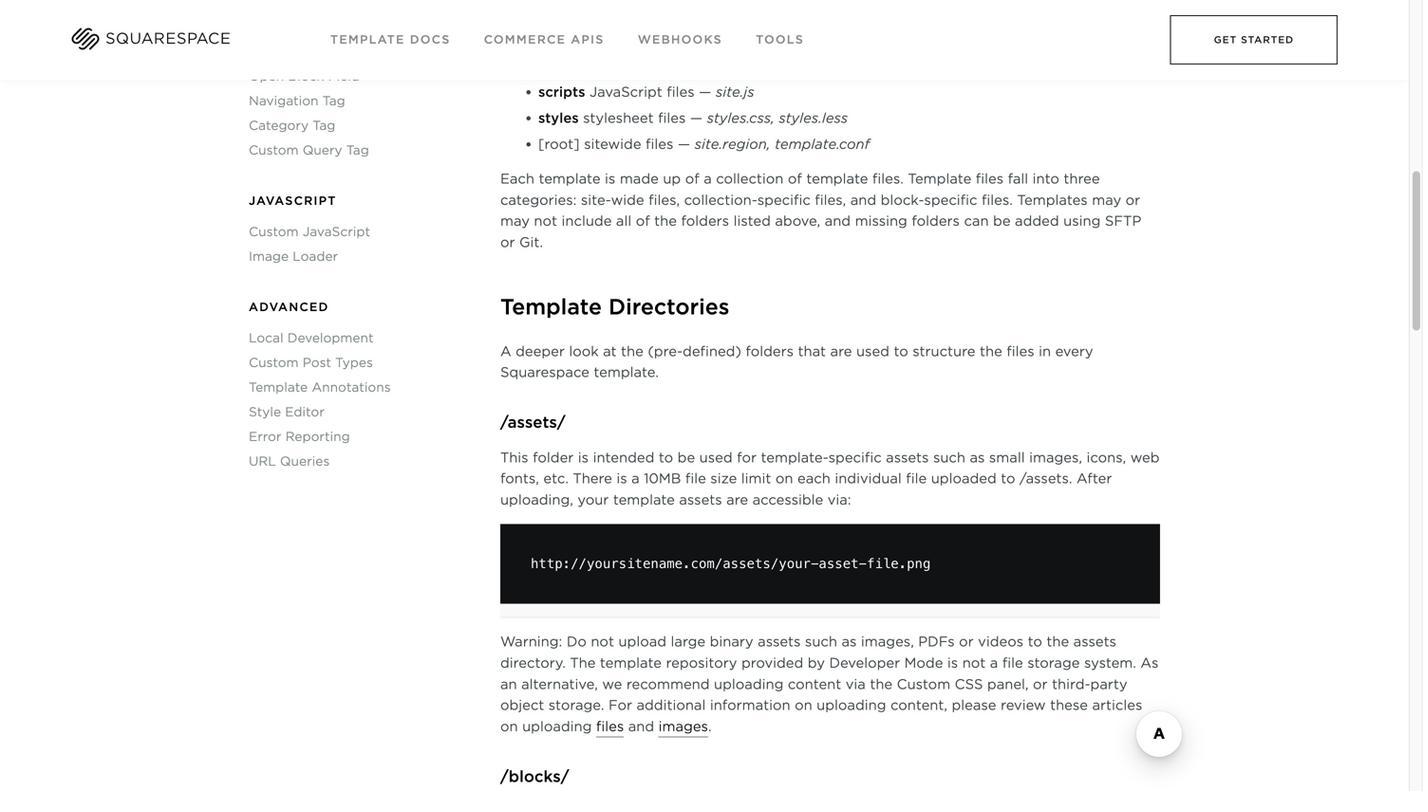 Task type: describe. For each thing, give the bounding box(es) containing it.
for
[[609, 698, 632, 714]]

custom post types
[[249, 356, 373, 371]]

three
[[1064, 171, 1100, 187]]

error
[[249, 430, 281, 445]]

0 horizontal spatial file
[[685, 471, 706, 487]]

added
[[1015, 213, 1059, 229]]

.
[[708, 719, 712, 736]]

collection inside each template is made up of a collection of template files. template files fall into three categories: site-wide files, collection-specific files, and block-specific files. templates may or may not include all of the folders listed above, and missing folders can be added using sftp or git.
[[716, 171, 784, 187]]

alternative,
[[521, 677, 598, 693]]

defined)
[[683, 344, 741, 360]]

all
[[616, 213, 632, 229]]

review
[[1001, 698, 1046, 714]]

2 horizontal spatial uploading
[[817, 698, 886, 714]]

or down storage
[[1033, 677, 1048, 693]]

category tag
[[249, 118, 336, 133]]

object
[[500, 698, 544, 714]]

we
[[602, 677, 622, 693]]

icons,
[[1087, 450, 1126, 466]]

each template is made up of a collection of template files. template files fall into three categories: site-wide files, collection-specific files, and block-specific files. templates may or may not include all of the folders listed above, and missing folders can be added using sftp or git.
[[500, 171, 1142, 251]]

custom javascript link
[[249, 225, 458, 239]]

this
[[500, 450, 528, 466]]

this folder is intended to be used for template-specific assets such as small images, icons, web fonts, etc. there is a 10mb file size limit on each individual file uploaded to /assets. after uploading, your template assets are accessible via:
[[500, 450, 1160, 509]]

styles stylesheet files — styles.css, styles.less
[[538, 110, 848, 126]]

template for template annotations
[[249, 380, 308, 395]]

that
[[798, 344, 826, 360]]

template inside this folder is intended to be used for template-specific assets such as small images, icons, web fonts, etc. there is a 10mb file size limit on each individual file uploaded to /assets. after uploading, your template assets are accessible via:
[[613, 492, 675, 509]]

file.png
[[867, 556, 931, 572]]

navigation tag link
[[249, 94, 458, 108]]

as inside warning: do not upload large binary assets such as images, pdfs or videos to the assets directory. the template repository provided by developer mode is not a file storage system. as an alternative, we recommend uploading content via the custom css panel, or third-party object storage. for additional information on uploading content, please review these articles on uploading
[[842, 634, 857, 650]]

size
[[711, 471, 737, 487]]

0 vertical spatial squarespace
[[249, 39, 355, 52]]

web
[[1131, 450, 1160, 466]]

stylesheet
[[583, 110, 654, 126]]

loader
[[293, 249, 338, 264]]

to up 10mb
[[659, 450, 673, 466]]

are inside this folder is intended to be used for template-specific assets such as small images, icons, web fonts, etc. there is a 10mb file size limit on each individual file uploaded to /assets. after uploading, your template assets are accessible via:
[[727, 492, 748, 509]]

0 vertical spatial collection
[[619, 32, 686, 48]]

via:
[[828, 492, 851, 509]]

or up sftp at the right top
[[1126, 192, 1141, 208]]

third-
[[1052, 677, 1091, 693]]

a deeper look at the (pre-defined) folders that are used to structure the files in every squarespace template.
[[500, 344, 1093, 381]]

style
[[249, 405, 281, 420]]

0 horizontal spatial uploading
[[522, 719, 592, 736]]

sftp
[[1105, 213, 1142, 229]]

party
[[1091, 677, 1128, 693]]

local development link
[[249, 331, 458, 346]]

files down the for
[[596, 719, 624, 736]]

styles.css,
[[707, 110, 775, 126]]

javascript for custom
[[303, 225, 370, 239]]

editor
[[285, 405, 325, 420]]

(pre-
[[648, 344, 683, 360]]

1 horizontal spatial of
[[685, 171, 700, 187]]

each
[[500, 171, 535, 187]]

individual
[[835, 471, 902, 487]]

made
[[620, 171, 659, 187]]

webhooks
[[638, 33, 723, 47]]

block
[[288, 69, 324, 84]]

by
[[808, 656, 825, 672]]

site.js
[[716, 84, 754, 100]]

custom for custom post types
[[249, 356, 299, 371]]

files up styles stylesheet files — styles.css, styles.less
[[667, 84, 695, 100]]

a inside each template is made up of a collection of template files. template files fall into three categories: site-wide files, collection-specific files, and block-specific files. templates may or may not include all of the folders listed above, and missing folders can be added using sftp or git.
[[704, 171, 712, 187]]

files inside a deeper look at the (pre-defined) folders that are used to structure the files in every squarespace template.
[[1007, 344, 1035, 360]]

used inside a deeper look at the (pre-defined) folders that are used to structure the files in every squarespace template.
[[856, 344, 890, 360]]

scripts
[[538, 84, 585, 100]]

to down small
[[1001, 471, 1016, 487]]

information
[[710, 698, 791, 714]]

do
[[567, 634, 587, 650]]

as inside this folder is intended to be used for template-specific assets such as small images, icons, web fonts, etc. there is a 10mb file size limit on each individual file uploaded to /assets. after uploading, your template assets are accessible via:
[[970, 450, 985, 466]]

images link
[[659, 719, 708, 738]]

directory.
[[500, 656, 566, 672]]

tools
[[756, 33, 804, 47]]

[collection].item,
[[850, 32, 968, 48]]

custom for custom query tag
[[249, 143, 299, 158]]

development
[[287, 331, 374, 346]]

collections collection files — [collection].list, [collection].item, [collection].conf
[[538, 32, 1085, 48]]

wide
[[611, 192, 644, 208]]

to inside a deeper look at the (pre-defined) folders that are used to structure the files in every squarespace template.
[[894, 344, 908, 360]]

small
[[989, 450, 1025, 466]]

local development
[[249, 331, 374, 346]]

0 horizontal spatial may
[[500, 213, 530, 229]]

template for template directories
[[500, 295, 602, 320]]

upload
[[619, 634, 667, 650]]

navigation
[[249, 94, 319, 108]]

in
[[1039, 344, 1051, 360]]

additional
[[637, 698, 706, 714]]

a inside warning: do not upload large binary assets such as images, pdfs or videos to the assets directory. the template repository provided by developer mode is not a file storage system. as an alternative, we recommend uploading content via the custom css panel, or third-party object storage. for additional information on uploading content, please review these articles on uploading
[[990, 656, 998, 672]]

repository
[[666, 656, 737, 672]]

commerce apis
[[484, 33, 604, 47]]

folders inside a deeper look at the (pre-defined) folders that are used to structure the files in every squarespace template.
[[746, 344, 794, 360]]

pdfs
[[918, 634, 955, 650]]

2 horizontal spatial folders
[[912, 213, 960, 229]]

files link
[[596, 719, 624, 738]]

http://yoursitename.com/assets/your-
[[531, 556, 819, 572]]

0 vertical spatial and
[[851, 192, 877, 208]]

assets up system.
[[1074, 634, 1117, 650]]

files and images .
[[596, 719, 712, 736]]

— down styles stylesheet files — styles.css, styles.less
[[678, 136, 690, 152]]

storage.
[[549, 698, 604, 714]]

get started
[[1214, 34, 1294, 46]]

— for stylesheet files —
[[690, 110, 703, 126]]

tools link
[[756, 33, 804, 47]]

is inside each template is made up of a collection of template files. template files fall into three categories: site-wide files, collection-specific files, and block-specific files. templates may or may not include all of the folders listed above, and missing folders can be added using sftp or git.
[[605, 171, 616, 187]]

0 horizontal spatial specific
[[757, 192, 811, 208]]

advanced
[[249, 301, 329, 314]]

are inside a deeper look at the (pre-defined) folders that are used to structure the files in every squarespace template.
[[830, 344, 852, 360]]

sitewide
[[584, 136, 641, 152]]

there
[[573, 471, 612, 487]]

tag for navigation tag
[[323, 94, 345, 108]]

template-
[[761, 450, 829, 466]]

provided
[[742, 656, 804, 672]]

commerce
[[484, 33, 566, 47]]

0 horizontal spatial of
[[636, 213, 650, 229]]

files up up
[[646, 136, 674, 152]]

such inside warning: do not upload large binary assets such as images, pdfs or videos to the assets directory. the template repository provided by developer mode is not a file storage system. as an alternative, we recommend uploading content via the custom css panel, or third-party object storage. for additional information on uploading content, please review these articles on uploading
[[805, 634, 837, 650]]

template.conf
[[775, 136, 870, 152]]

custom post types link
[[249, 356, 458, 371]]

missing
[[855, 213, 908, 229]]

2 horizontal spatial of
[[788, 171, 802, 187]]

or right pdfs
[[959, 634, 974, 650]]

template inside each template is made up of a collection of template files. template files fall into three categories: site-wide files, collection-specific files, and block-specific files. templates may or may not include all of the folders listed above, and missing folders can be added using sftp or git.
[[908, 171, 972, 187]]

using
[[1064, 213, 1101, 229]]

as
[[1141, 656, 1159, 672]]

/assets.
[[1020, 471, 1073, 487]]

apis
[[571, 33, 604, 47]]

webhooks link
[[638, 33, 723, 47]]

intended
[[593, 450, 655, 466]]



Task type: vqa. For each thing, say whether or not it's contained in the screenshot.
leftmost >
no



Task type: locate. For each thing, give the bounding box(es) containing it.
— right webhooks
[[723, 32, 735, 48]]

template annotations
[[249, 380, 391, 395]]

1 vertical spatial javascript
[[249, 194, 337, 208]]

be up 10mb
[[678, 450, 695, 466]]

0 vertical spatial tag
[[323, 94, 345, 108]]

may up sftp at the right top
[[1092, 192, 1122, 208]]

0 horizontal spatial on
[[500, 719, 518, 736]]

template down 10mb
[[613, 492, 675, 509]]

styles
[[538, 110, 579, 126]]

not down categories:
[[534, 213, 557, 229]]

0 horizontal spatial such
[[805, 634, 837, 650]]

on inside this folder is intended to be used for template-specific assets such as small images, icons, web fonts, etc. there is a 10mb file size limit on each individual file uploaded to /assets. after uploading, your template assets are accessible via:
[[776, 471, 793, 487]]

0 vertical spatial javascript
[[590, 84, 663, 100]]

0 vertical spatial be
[[993, 213, 1011, 229]]

1 horizontal spatial not
[[591, 634, 614, 650]]

template down upload
[[600, 656, 662, 672]]

such
[[933, 450, 966, 466], [805, 634, 837, 650]]

to left structure
[[894, 344, 908, 360]]

squarespace inside a deeper look at the (pre-defined) folders that are used to structure the files in every squarespace template.
[[500, 365, 590, 381]]

please
[[952, 698, 997, 714]]

specific up the can
[[924, 192, 977, 208]]

storage
[[1028, 656, 1080, 672]]

assets up individual
[[886, 450, 929, 466]]

look
[[569, 344, 599, 360]]

1 horizontal spatial folders
[[746, 344, 794, 360]]

be inside this folder is intended to be used for template-specific assets such as small images, icons, web fonts, etc. there is a 10mb file size limit on each individual file uploaded to /assets. after uploading, your template assets are accessible via:
[[678, 450, 695, 466]]

a down intended
[[632, 471, 640, 487]]

custom query tag
[[249, 143, 369, 158]]

as up 'developer'
[[842, 634, 857, 650]]

squarespace up open block field
[[249, 39, 355, 52]]

may
[[1092, 192, 1122, 208], [500, 213, 530, 229]]

0 horizontal spatial folders
[[681, 213, 729, 229]]

the right via
[[870, 677, 893, 693]]

1 vertical spatial are
[[727, 492, 748, 509]]

2 files, from the left
[[815, 192, 846, 208]]

1 horizontal spatial as
[[970, 450, 985, 466]]

1 horizontal spatial specific
[[829, 450, 882, 466]]

image loader link
[[249, 249, 458, 264]]

open block field link
[[249, 69, 458, 84]]

annotations
[[312, 380, 391, 395]]

1 vertical spatial squarespace
[[500, 365, 590, 381]]

[collection].conf
[[972, 32, 1085, 48]]

images, up 'developer'
[[861, 634, 914, 650]]

1 horizontal spatial be
[[993, 213, 1011, 229]]

1 vertical spatial be
[[678, 450, 695, 466]]

collection up 'collection-'
[[716, 171, 784, 187]]

the right structure
[[980, 344, 1002, 360]]

template inside warning: do not upload large binary assets such as images, pdfs or videos to the assets directory. the template repository provided by developer mode is not a file storage system. as an alternative, we recommend uploading content via the custom css panel, or third-party object storage. for additional information on uploading content, please review these articles on uploading
[[600, 656, 662, 672]]

0 horizontal spatial used
[[699, 450, 733, 466]]

1 horizontal spatial are
[[830, 344, 852, 360]]

2 horizontal spatial file
[[1003, 656, 1023, 672]]

images, up /assets.
[[1029, 450, 1082, 466]]

0 vertical spatial uploading
[[714, 677, 784, 693]]

1 vertical spatial uploading
[[817, 698, 886, 714]]

not
[[534, 213, 557, 229], [591, 634, 614, 650], [963, 656, 986, 672]]

are right that
[[830, 344, 852, 360]]

scripts javascript files — site.js
[[538, 84, 754, 100]]

1 horizontal spatial squarespace
[[500, 365, 590, 381]]

a down 'videos'
[[990, 656, 998, 672]]

limit
[[741, 471, 771, 487]]

files, up above,
[[815, 192, 846, 208]]

file left the size
[[685, 471, 706, 487]]

as up uploaded
[[970, 450, 985, 466]]

0 vertical spatial used
[[856, 344, 890, 360]]

2 vertical spatial and
[[628, 719, 654, 736]]

2 vertical spatial a
[[990, 656, 998, 672]]

on up accessible
[[776, 471, 793, 487]]

1 horizontal spatial on
[[776, 471, 793, 487]]

1 vertical spatial as
[[842, 634, 857, 650]]

these
[[1050, 698, 1088, 714]]

tag up query
[[313, 118, 336, 133]]

tag down category tag link
[[346, 143, 369, 158]]

custom down local in the top left of the page
[[249, 356, 299, 371]]

be right the can
[[993, 213, 1011, 229]]

file up panel,
[[1003, 656, 1023, 672]]

may up "git."
[[500, 213, 530, 229]]

used right that
[[856, 344, 890, 360]]

url
[[249, 455, 276, 469]]

template up block- on the right of page
[[908, 171, 972, 187]]

not up css
[[963, 656, 986, 672]]

accessible
[[753, 492, 823, 509]]

or left "git."
[[500, 235, 515, 251]]

— up [root] sitewide files — site.region, template.conf
[[690, 110, 703, 126]]

1 horizontal spatial files,
[[815, 192, 846, 208]]

such inside this folder is intended to be used for template-specific assets such as small images, icons, web fonts, etc. there is a 10mb file size limit on each individual file uploaded to /assets. after uploading, your template assets are accessible via:
[[933, 450, 966, 466]]

of right all
[[636, 213, 650, 229]]

image
[[249, 249, 289, 264]]

2 vertical spatial tag
[[346, 143, 369, 158]]

2 vertical spatial not
[[963, 656, 986, 672]]

reporting
[[285, 430, 350, 445]]

used up the size
[[699, 450, 733, 466]]

is up site- on the top
[[605, 171, 616, 187]]

template for template docs
[[330, 33, 405, 47]]

javascript up stylesheet in the left top of the page
[[590, 84, 663, 100]]

used inside this folder is intended to be used for template-specific assets such as small images, icons, web fonts, etc. there is a 10mb file size limit on each individual file uploaded to /assets. after uploading, your template assets are accessible via:
[[699, 450, 733, 466]]

[root]
[[538, 136, 580, 152]]

a inside this folder is intended to be used for template-specific assets such as small images, icons, web fonts, etc. there is a 10mb file size limit on each individual file uploaded to /assets. after uploading, your template assets are accessible via:
[[632, 471, 640, 487]]

can
[[964, 213, 989, 229]]

javascript up image loader link
[[303, 225, 370, 239]]

squarespace down the deeper on the left top
[[500, 365, 590, 381]]

2 horizontal spatial specific
[[924, 192, 977, 208]]

2 vertical spatial on
[[500, 719, 518, 736]]

on down object
[[500, 719, 518, 736]]

not right do
[[591, 634, 614, 650]]

template
[[539, 171, 601, 187], [806, 171, 868, 187], [613, 492, 675, 509], [600, 656, 662, 672]]

of up above,
[[788, 171, 802, 187]]

custom javascript
[[249, 225, 370, 239]]

files
[[691, 32, 718, 48], [667, 84, 695, 100], [658, 110, 686, 126], [646, 136, 674, 152], [976, 171, 1004, 187], [1007, 344, 1035, 360], [596, 719, 624, 736]]

error reporting
[[249, 430, 350, 445]]

images, inside this folder is intended to be used for template-specific assets such as small images, icons, web fonts, etc. there is a 10mb file size limit on each individual file uploaded to /assets. after uploading, your template assets are accessible via:
[[1029, 450, 1082, 466]]

template docs link
[[330, 33, 451, 47]]

1 horizontal spatial may
[[1092, 192, 1122, 208]]

of right up
[[685, 171, 700, 187]]

— up styles stylesheet files — styles.css, styles.less
[[699, 84, 712, 100]]

the inside each template is made up of a collection of template files. template files fall into three categories: site-wide files, collection-specific files, and block-specific files. templates may or may not include all of the folders listed above, and missing folders can be added using sftp or git.
[[654, 213, 677, 229]]

warning:
[[500, 634, 562, 650]]

started
[[1241, 34, 1294, 46]]

1 vertical spatial on
[[795, 698, 812, 714]]

system.
[[1084, 656, 1136, 672]]

uploading down via
[[817, 698, 886, 714]]

images,
[[1029, 450, 1082, 466], [861, 634, 914, 650]]

template up open block field link
[[330, 33, 405, 47]]

collection-
[[684, 192, 758, 208]]

be
[[993, 213, 1011, 229], [678, 450, 695, 466]]

url queries link
[[249, 455, 458, 469]]

tag down field
[[323, 94, 345, 108]]

and
[[851, 192, 877, 208], [825, 213, 851, 229], [628, 719, 654, 736]]

custom query tag link
[[249, 143, 458, 158]]

to inside warning: do not upload large binary assets such as images, pdfs or videos to the assets directory. the template repository provided by developer mode is not a file storage system. as an alternative, we recommend uploading content via the custom css panel, or third-party object storage. for additional information on uploading content, please review these articles on uploading
[[1028, 634, 1042, 650]]

squarespace tags
[[249, 39, 397, 52]]

0 vertical spatial such
[[933, 450, 966, 466]]

1 vertical spatial may
[[500, 213, 530, 229]]

files up site.js
[[691, 32, 718, 48]]

specific up above,
[[757, 192, 811, 208]]

1 horizontal spatial collection
[[716, 171, 784, 187]]

0 horizontal spatial be
[[678, 450, 695, 466]]

2 vertical spatial javascript
[[303, 225, 370, 239]]

template down template.conf
[[806, 171, 868, 187]]

1 horizontal spatial file
[[906, 471, 927, 487]]

categories:
[[500, 192, 577, 208]]

template up the deeper on the left top
[[500, 295, 602, 320]]

0 horizontal spatial collection
[[619, 32, 686, 48]]

custom for custom javascript
[[249, 225, 299, 239]]

1 vertical spatial files.
[[982, 192, 1013, 208]]

template up the style editor
[[249, 380, 308, 395]]

get
[[1214, 34, 1237, 46]]

is down intended
[[617, 471, 627, 487]]

etc.
[[543, 471, 569, 487]]

block-
[[881, 192, 924, 208]]

1 vertical spatial used
[[699, 450, 733, 466]]

not inside each template is made up of a collection of template files. template files fall into three categories: site-wide files, collection-specific files, and block-specific files. templates may or may not include all of the folders listed above, and missing folders can be added using sftp or git.
[[534, 213, 557, 229]]

specific inside this folder is intended to be used for template-specific assets such as small images, icons, web fonts, etc. there is a 10mb file size limit on each individual file uploaded to /assets. after uploading, your template assets are accessible via:
[[829, 450, 882, 466]]

queries
[[280, 455, 330, 469]]

0 horizontal spatial files,
[[649, 192, 680, 208]]

and up missing
[[851, 192, 877, 208]]

1 horizontal spatial such
[[933, 450, 966, 466]]

uploading up 'information'
[[714, 677, 784, 693]]

10mb
[[644, 471, 681, 487]]

after
[[1077, 471, 1112, 487]]

style editor link
[[249, 405, 458, 420]]

1 vertical spatial images,
[[861, 634, 914, 650]]

1 vertical spatial such
[[805, 634, 837, 650]]

0 horizontal spatial as
[[842, 634, 857, 650]]

assets down the size
[[679, 492, 722, 509]]

is up css
[[948, 656, 958, 672]]

custom inside warning: do not upload large binary assets such as images, pdfs or videos to the assets directory. the template repository provided by developer mode is not a file storage system. as an alternative, we recommend uploading content via the custom css panel, or third-party object storage. for additional information on uploading content, please review these articles on uploading
[[897, 677, 951, 693]]

specific up individual
[[829, 450, 882, 466]]

0 horizontal spatial not
[[534, 213, 557, 229]]

0 horizontal spatial are
[[727, 492, 748, 509]]

folders left that
[[746, 344, 794, 360]]

template docs
[[330, 33, 451, 47]]

1 vertical spatial not
[[591, 634, 614, 650]]

0 vertical spatial are
[[830, 344, 852, 360]]

0 horizontal spatial a
[[632, 471, 640, 487]]

such up uploaded
[[933, 450, 966, 466]]

collection up scripts javascript files — site.js
[[619, 32, 686, 48]]

be inside each template is made up of a collection of template files. template files fall into three categories: site-wide files, collection-specific files, and block-specific files. templates may or may not include all of the folders listed above, and missing folders can be added using sftp or git.
[[993, 213, 1011, 229]]

template
[[330, 33, 405, 47], [908, 171, 972, 187], [500, 295, 602, 320], [249, 380, 308, 395]]

via
[[846, 677, 866, 693]]

0 vertical spatial as
[[970, 450, 985, 466]]

0 horizontal spatial squarespace
[[249, 39, 355, 52]]

templates
[[1017, 192, 1088, 208]]

1 horizontal spatial a
[[704, 171, 712, 187]]

file left uploaded
[[906, 471, 927, 487]]

1 vertical spatial and
[[825, 213, 851, 229]]

uploading down storage.
[[522, 719, 592, 736]]

up
[[663, 171, 681, 187]]

0 vertical spatial on
[[776, 471, 793, 487]]

custom up image
[[249, 225, 299, 239]]

panel,
[[987, 677, 1029, 693]]

files inside each template is made up of a collection of template files. template files fall into three categories: site-wide files, collection-specific files, and block-specific files. templates may or may not include all of the folders listed above, and missing folders can be added using sftp or git.
[[976, 171, 1004, 187]]

are down the size
[[727, 492, 748, 509]]

files down scripts javascript files — site.js
[[658, 110, 686, 126]]

1 horizontal spatial images,
[[1029, 450, 1082, 466]]

tag for category tag
[[313, 118, 336, 133]]

field
[[328, 69, 360, 84]]

your
[[578, 492, 609, 509]]

files left in
[[1007, 344, 1035, 360]]

open
[[249, 69, 284, 84]]

each
[[798, 471, 831, 487]]

local
[[249, 331, 284, 346]]

0 vertical spatial a
[[704, 171, 712, 187]]

1 vertical spatial tag
[[313, 118, 336, 133]]

folders down block- on the right of page
[[912, 213, 960, 229]]

file
[[685, 471, 706, 487], [906, 471, 927, 487], [1003, 656, 1023, 672]]

1 vertical spatial collection
[[716, 171, 784, 187]]

and right above,
[[825, 213, 851, 229]]

2 horizontal spatial on
[[795, 698, 812, 714]]

2 vertical spatial uploading
[[522, 719, 592, 736]]

1 horizontal spatial uploading
[[714, 677, 784, 693]]

css
[[955, 677, 983, 693]]

a
[[500, 344, 511, 360]]

files. up block- on the right of page
[[873, 171, 904, 187]]

javascript for scripts
[[590, 84, 663, 100]]

— for javascript files —
[[699, 84, 712, 100]]

a up 'collection-'
[[704, 171, 712, 187]]

template up site- on the top
[[539, 171, 601, 187]]

folders down 'collection-'
[[681, 213, 729, 229]]

such up by
[[805, 634, 837, 650]]

0 vertical spatial files.
[[873, 171, 904, 187]]

files. up the can
[[982, 192, 1013, 208]]

the up template.
[[621, 344, 644, 360]]

custom down 'mode'
[[897, 677, 951, 693]]

include
[[562, 213, 612, 229]]

custom down "category"
[[249, 143, 299, 158]]

2 horizontal spatial a
[[990, 656, 998, 672]]

is inside warning: do not upload large binary assets such as images, pdfs or videos to the assets directory. the template repository provided by developer mode is not a file storage system. as an alternative, we recommend uploading content via the custom css panel, or third-party object storage. for additional information on uploading content, please review these articles on uploading
[[948, 656, 958, 672]]

recommend
[[627, 677, 710, 693]]

files, down up
[[649, 192, 680, 208]]

is up there
[[578, 450, 589, 466]]

0 horizontal spatial images,
[[861, 634, 914, 650]]

javascript up custom javascript
[[249, 194, 337, 208]]

and down the for
[[628, 719, 654, 736]]

folder
[[533, 450, 574, 466]]

style editor
[[249, 405, 325, 420]]

1 horizontal spatial used
[[856, 344, 890, 360]]

0 horizontal spatial files.
[[873, 171, 904, 187]]

videos
[[978, 634, 1024, 650]]

collections
[[538, 32, 614, 48]]

0 vertical spatial may
[[1092, 192, 1122, 208]]

open block field
[[249, 69, 360, 84]]

file inside warning: do not upload large binary assets such as images, pdfs or videos to the assets directory. the template repository provided by developer mode is not a file storage system. as an alternative, we recommend uploading content via the custom css panel, or third-party object storage. for additional information on uploading content, please review these articles on uploading
[[1003, 656, 1023, 672]]

1 vertical spatial a
[[632, 471, 640, 487]]

on down content
[[795, 698, 812, 714]]

0 vertical spatial not
[[534, 213, 557, 229]]

developer
[[829, 656, 900, 672]]

the up storage
[[1047, 634, 1069, 650]]

as
[[970, 450, 985, 466], [842, 634, 857, 650]]

0 vertical spatial images,
[[1029, 450, 1082, 466]]

commerce apis link
[[484, 33, 604, 47]]

a
[[704, 171, 712, 187], [632, 471, 640, 487], [990, 656, 998, 672]]

every
[[1055, 344, 1093, 360]]

files left fall
[[976, 171, 1004, 187]]

images, inside warning: do not upload large binary assets such as images, pdfs or videos to the assets directory. the template repository provided by developer mode is not a file storage system. as an alternative, we recommend uploading content via the custom css panel, or third-party object storage. for additional information on uploading content, please review these articles on uploading
[[861, 634, 914, 650]]

— for collection files —
[[723, 32, 735, 48]]

tag
[[323, 94, 345, 108], [313, 118, 336, 133], [346, 143, 369, 158]]

1 horizontal spatial files.
[[982, 192, 1013, 208]]

the right all
[[654, 213, 677, 229]]

to up storage
[[1028, 634, 1042, 650]]

above,
[[775, 213, 821, 229]]

[root] sitewide files — site.region, template.conf
[[538, 136, 870, 152]]

2 horizontal spatial not
[[963, 656, 986, 672]]

query
[[303, 143, 342, 158]]

styles.less
[[779, 110, 848, 126]]

for
[[737, 450, 757, 466]]

large
[[671, 634, 706, 650]]

1 files, from the left
[[649, 192, 680, 208]]

assets up provided
[[758, 634, 801, 650]]



